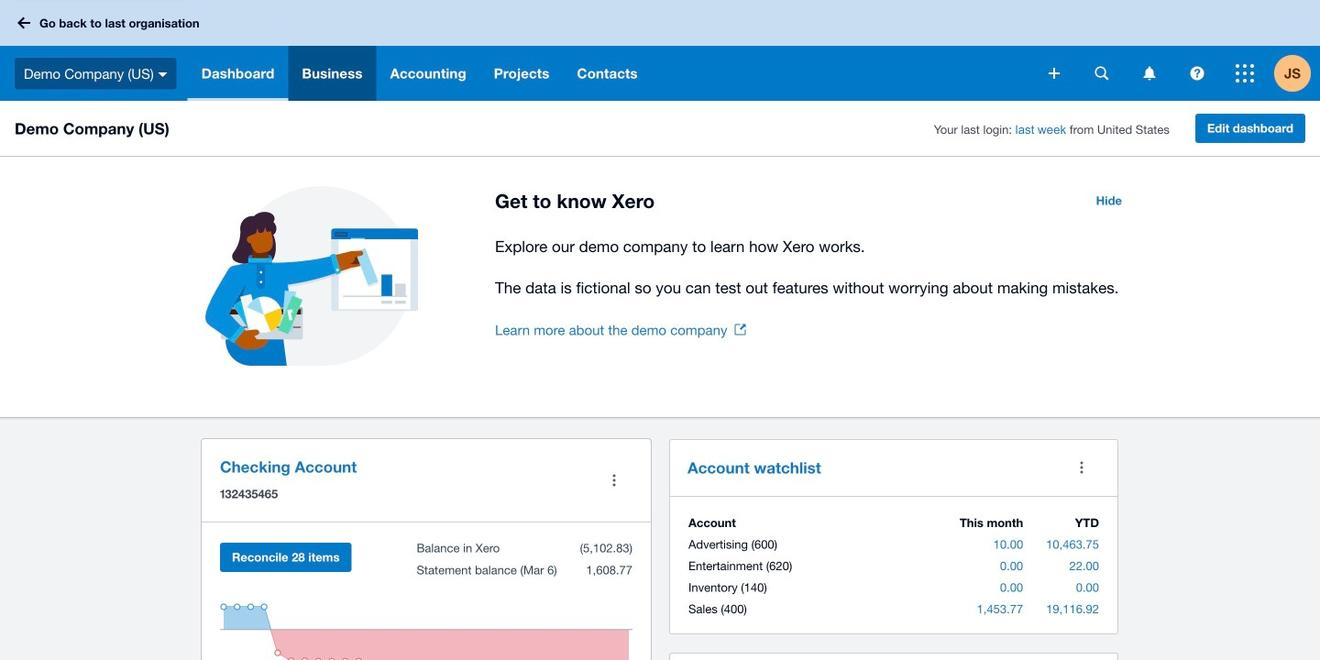 Task type: vqa. For each thing, say whether or not it's contained in the screenshot.
Manage Menu Toggle 'Icon'
yes



Task type: locate. For each thing, give the bounding box(es) containing it.
banner
[[0, 0, 1320, 101]]

svg image
[[17, 17, 30, 29], [1236, 64, 1254, 83], [1191, 66, 1204, 80], [1049, 68, 1060, 79]]

svg image
[[1095, 66, 1109, 80], [1144, 66, 1156, 80], [158, 72, 168, 77]]

1 horizontal spatial svg image
[[1095, 66, 1109, 80]]

2 horizontal spatial svg image
[[1144, 66, 1156, 80]]

intro banner body element
[[495, 234, 1133, 301]]



Task type: describe. For each thing, give the bounding box(es) containing it.
0 horizontal spatial svg image
[[158, 72, 168, 77]]

manage menu toggle image
[[596, 462, 633, 499]]



